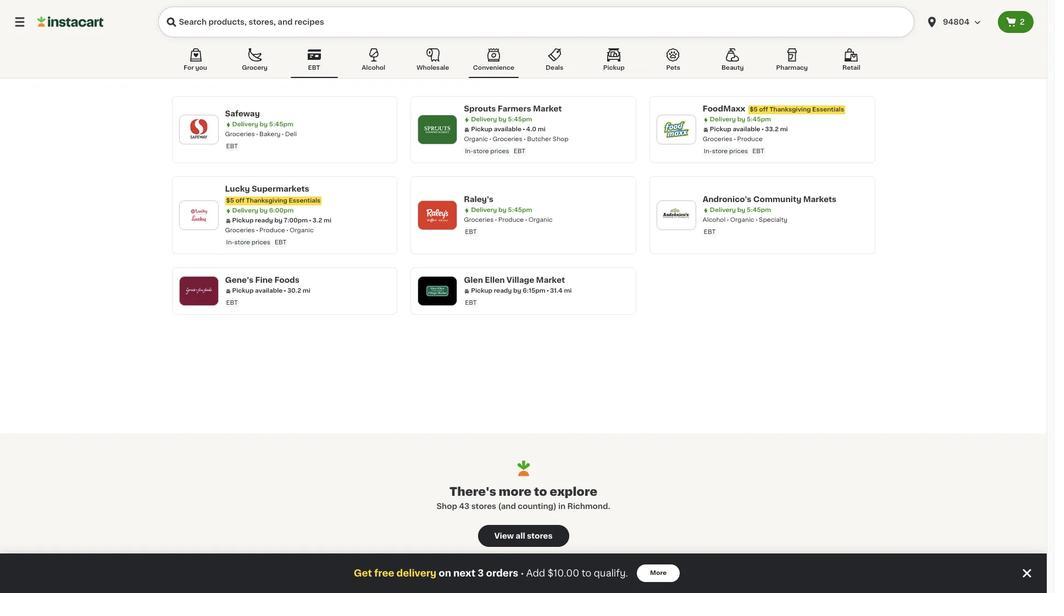 Task type: locate. For each thing, give the bounding box(es) containing it.
1 horizontal spatial produce
[[498, 217, 524, 223]]

0 vertical spatial off
[[759, 107, 768, 113]]

market up 4.0 mi
[[533, 105, 562, 113]]

1 horizontal spatial $5
[[750, 107, 758, 113]]

0 vertical spatial market
[[533, 105, 562, 113]]

2 horizontal spatial store
[[712, 148, 728, 154]]

sprouts
[[464, 105, 496, 113]]

2 horizontal spatial in-store prices ebt
[[704, 148, 764, 154]]

shop right butcher
[[553, 136, 569, 142]]

prices down groceries produce
[[729, 148, 748, 154]]

pickup for 31.4 mi
[[471, 288, 492, 294]]

lucky supermarkets $5 off thanksgiving essentials
[[225, 185, 321, 204]]

0 vertical spatial produce
[[737, 136, 763, 142]]

0 horizontal spatial $5
[[226, 198, 234, 204]]

gene's fine foods
[[225, 276, 300, 284]]

31.4
[[550, 288, 563, 294]]

delivery for sprouts farmers market
[[471, 117, 497, 123]]

0 horizontal spatial produce
[[259, 228, 285, 234]]

delivery down 'safeway'
[[232, 121, 258, 127]]

prices for lucky supermarkets
[[252, 240, 270, 246]]

mi right 33.2
[[780, 126, 788, 132]]

0 vertical spatial ready
[[255, 218, 273, 224]]

in-
[[465, 148, 473, 154], [704, 148, 712, 154], [226, 240, 234, 246]]

0 horizontal spatial in-
[[226, 240, 234, 246]]

1 horizontal spatial off
[[759, 107, 768, 113]]

stores down there's
[[471, 503, 496, 511]]

2 horizontal spatial pickup available
[[710, 126, 760, 132]]

1 vertical spatial thanksgiving
[[246, 198, 287, 204]]

1 vertical spatial to
[[582, 569, 591, 578]]

available up groceries produce
[[733, 126, 760, 132]]

essentials down retail on the top
[[812, 107, 844, 113]]

1 vertical spatial essentials
[[289, 198, 321, 204]]

gene's fine foods logo image
[[184, 277, 213, 306]]

4.0
[[526, 126, 536, 132]]

1 vertical spatial shop
[[437, 503, 457, 511]]

3.2
[[313, 218, 322, 224]]

0 horizontal spatial available
[[255, 288, 283, 294]]

0 vertical spatial $5
[[750, 107, 758, 113]]

0 horizontal spatial prices
[[252, 240, 270, 246]]

shop left 43
[[437, 503, 457, 511]]

essentials
[[812, 107, 844, 113], [289, 198, 321, 204]]

0 horizontal spatial store
[[234, 240, 250, 246]]

ready for 7:00pm
[[255, 218, 273, 224]]

store down organic groceries butcher shop
[[473, 148, 489, 154]]

$5 right the foodmaxx
[[750, 107, 758, 113]]

groceries produce organic down pickup ready by 7:00pm
[[225, 228, 314, 234]]

available for produce
[[733, 126, 760, 132]]

community
[[753, 196, 801, 203]]

ready down ellen
[[494, 288, 512, 294]]

Search field
[[158, 7, 914, 37]]

groceries produce organic
[[464, 217, 553, 223], [225, 228, 314, 234]]

mi for 3.2 mi
[[324, 218, 331, 224]]

1 horizontal spatial thanksgiving
[[770, 107, 811, 113]]

pickup
[[603, 65, 625, 71], [471, 126, 492, 132], [710, 126, 731, 132], [232, 218, 254, 224], [232, 288, 254, 294], [471, 288, 492, 294]]

0 vertical spatial thanksgiving
[[770, 107, 811, 113]]

2 horizontal spatial available
[[733, 126, 760, 132]]

ellen
[[485, 276, 505, 284]]

sprouts farmers market
[[464, 105, 562, 113]]

farmers
[[498, 105, 531, 113]]

delivery by 5:45pm down raley's
[[471, 207, 532, 213]]

1 horizontal spatial in-store prices ebt
[[465, 148, 525, 154]]

off inside foodmaxx $5 off thanksgiving essentials
[[759, 107, 768, 113]]

delivery down raley's
[[471, 207, 497, 213]]

pickup available up groceries produce
[[710, 126, 760, 132]]

mi for 33.2 mi
[[780, 126, 788, 132]]

market
[[533, 105, 562, 113], [536, 276, 565, 284]]

1 vertical spatial $5
[[226, 198, 234, 204]]

explore
[[550, 486, 598, 498]]

0 vertical spatial alcohol
[[362, 65, 385, 71]]

mi up butcher
[[538, 126, 546, 132]]

•
[[520, 569, 524, 578]]

in-store prices ebt down pickup ready by 7:00pm
[[226, 240, 287, 246]]

3
[[478, 569, 484, 578]]

thanksgiving
[[770, 107, 811, 113], [246, 198, 287, 204]]

pickup available down gene's fine foods
[[232, 288, 283, 294]]

0 vertical spatial to
[[534, 486, 547, 498]]

there's
[[449, 486, 496, 498]]

available up organic groceries butcher shop
[[494, 126, 521, 132]]

beauty
[[722, 65, 744, 71]]

ebt button
[[291, 46, 338, 78]]

1 vertical spatial alcohol
[[703, 217, 726, 223]]

ebt inside button
[[308, 65, 320, 71]]

1 horizontal spatial stores
[[527, 533, 553, 540]]

retail
[[843, 65, 860, 71]]

0 horizontal spatial to
[[534, 486, 547, 498]]

essentials inside lucky supermarkets $5 off thanksgiving essentials
[[289, 198, 321, 204]]

alcohol inside button
[[362, 65, 385, 71]]

1 horizontal spatial ready
[[494, 288, 512, 294]]

1 horizontal spatial alcohol
[[703, 217, 726, 223]]

43
[[459, 503, 469, 511]]

0 horizontal spatial pickup available
[[232, 288, 283, 294]]

alcohol for alcohol organic specialty
[[703, 217, 726, 223]]

pickup ready by 6:15pm
[[471, 288, 545, 294]]

0 horizontal spatial ready
[[255, 218, 273, 224]]

counting)
[[518, 503, 556, 511]]

stores inside button
[[527, 533, 553, 540]]

1 horizontal spatial prices
[[490, 148, 509, 154]]

safeway logo image
[[184, 115, 213, 144]]

store down pickup ready by 7:00pm
[[234, 240, 250, 246]]

2 horizontal spatial in-
[[704, 148, 712, 154]]

off up 33.2
[[759, 107, 768, 113]]

all
[[516, 533, 525, 540]]

5:45pm
[[508, 117, 532, 123], [747, 117, 771, 123], [269, 121, 293, 127], [508, 207, 532, 213], [747, 207, 771, 213]]

ready down delivery by 6:00pm on the top left
[[255, 218, 273, 224]]

by for bakery
[[260, 121, 268, 127]]

in- for foodmaxx
[[704, 148, 712, 154]]

0 vertical spatial stores
[[471, 503, 496, 511]]

market up 31.4
[[536, 276, 565, 284]]

stores
[[471, 503, 496, 511], [527, 533, 553, 540]]

in-store prices ebt
[[465, 148, 525, 154], [704, 148, 764, 154], [226, 240, 287, 246]]

to up counting)
[[534, 486, 547, 498]]

groceries down raley's
[[464, 217, 494, 223]]

store
[[473, 148, 489, 154], [712, 148, 728, 154], [234, 240, 250, 246]]

delivery down andronico's
[[710, 207, 736, 213]]

0 horizontal spatial groceries produce organic
[[225, 228, 314, 234]]

0 horizontal spatial in-store prices ebt
[[226, 240, 287, 246]]

1 horizontal spatial store
[[473, 148, 489, 154]]

for
[[184, 65, 194, 71]]

off down lucky
[[236, 198, 245, 204]]

prices down pickup ready by 7:00pm
[[252, 240, 270, 246]]

in-store prices ebt down groceries produce
[[704, 148, 764, 154]]

safeway
[[225, 110, 260, 118]]

thanksgiving inside lucky supermarkets $5 off thanksgiving essentials
[[246, 198, 287, 204]]

0 horizontal spatial essentials
[[289, 198, 321, 204]]

for you
[[184, 65, 207, 71]]

groceries down delivery by 6:00pm on the top left
[[225, 228, 255, 234]]

0 horizontal spatial shop
[[437, 503, 457, 511]]

$5 down lucky
[[226, 198, 234, 204]]

by for 4.0 mi
[[498, 117, 506, 123]]

deals
[[546, 65, 563, 71]]

1 vertical spatial ready
[[494, 288, 512, 294]]

0 horizontal spatial off
[[236, 198, 245, 204]]

delivery by 5:45pm
[[471, 117, 532, 123], [710, 117, 771, 123], [232, 121, 293, 127], [471, 207, 532, 213], [710, 207, 771, 213]]

prices
[[490, 148, 509, 154], [729, 148, 748, 154], [252, 240, 270, 246]]

0 horizontal spatial alcohol
[[362, 65, 385, 71]]

delivery by 5:45pm up alcohol organic specialty
[[710, 207, 771, 213]]

0 horizontal spatial stores
[[471, 503, 496, 511]]

groceries down the sprouts farmers market
[[493, 136, 522, 142]]

prices down organic groceries butcher shop
[[490, 148, 509, 154]]

delivery by 5:45pm down the sprouts farmers market
[[471, 117, 532, 123]]

$5
[[750, 107, 758, 113], [226, 198, 234, 204]]

to inside there's more to explore shop 43 stores (and counting) in richmond.
[[534, 486, 547, 498]]

markets
[[803, 196, 837, 203]]

thanksgiving up 33.2 mi
[[770, 107, 811, 113]]

store down groceries produce
[[712, 148, 728, 154]]

stores right 'all'
[[527, 533, 553, 540]]

essentials up 7:00pm at the top left of page
[[289, 198, 321, 204]]

delivery by 5:45pm for sprouts farmers market
[[471, 117, 532, 123]]

andronico's
[[703, 196, 752, 203]]

produce
[[737, 136, 763, 142], [498, 217, 524, 223], [259, 228, 285, 234]]

1 horizontal spatial pickup available
[[471, 126, 521, 132]]

more button
[[637, 565, 680, 583]]

mi right 30.2
[[303, 288, 310, 294]]

sprouts farmers market logo image
[[423, 115, 452, 144]]

5:45pm for sprouts farmers market
[[508, 117, 532, 123]]

supermarkets
[[252, 185, 309, 193]]

ready
[[255, 218, 273, 224], [494, 288, 512, 294]]

1 horizontal spatial available
[[494, 126, 521, 132]]

by for organic
[[737, 207, 745, 213]]

delivery by 6:00pm
[[232, 208, 294, 214]]

shop inside there's more to explore shop 43 stores (and counting) in richmond.
[[437, 503, 457, 511]]

mi right 31.4
[[564, 288, 572, 294]]

pickup button
[[590, 46, 638, 78]]

2 horizontal spatial prices
[[729, 148, 748, 154]]

get free delivery on next 3 orders • add $10.00 to qualify.
[[354, 569, 628, 578]]

None search field
[[158, 7, 914, 37]]

available down fine
[[255, 288, 283, 294]]

0 horizontal spatial thanksgiving
[[246, 198, 287, 204]]

organic groceries butcher shop
[[464, 136, 569, 142]]

groceries down 'safeway'
[[225, 131, 255, 137]]

1 vertical spatial stores
[[527, 533, 553, 540]]

thanksgiving inside foodmaxx $5 off thanksgiving essentials
[[770, 107, 811, 113]]

by for 33.2 mi
[[737, 117, 745, 123]]

pickup available
[[471, 126, 521, 132], [710, 126, 760, 132], [232, 288, 283, 294]]

1 horizontal spatial essentials
[[812, 107, 844, 113]]

more
[[650, 570, 667, 576]]

1 vertical spatial market
[[536, 276, 565, 284]]

1 vertical spatial off
[[236, 198, 245, 204]]

organic
[[464, 136, 488, 142], [528, 217, 553, 223], [730, 217, 754, 223], [290, 228, 314, 234]]

pickup inside button
[[603, 65, 625, 71]]

pets button
[[650, 46, 697, 78]]

94804 button
[[919, 7, 998, 37]]

in-store prices ebt down organic groceries butcher shop
[[465, 148, 525, 154]]

view all stores button
[[478, 525, 569, 547]]

deals button
[[531, 46, 578, 78]]

delivery by 5:45pm up 'groceries bakery deli'
[[232, 121, 293, 127]]

groceries produce organic down raley's
[[464, 217, 553, 223]]

delivery down sprouts
[[471, 117, 497, 123]]

in-store prices ebt for foodmaxx
[[704, 148, 764, 154]]

groceries
[[225, 131, 255, 137], [493, 136, 522, 142], [703, 136, 733, 142], [464, 217, 494, 223], [225, 228, 255, 234]]

0 vertical spatial essentials
[[812, 107, 844, 113]]

foodmaxx
[[703, 105, 745, 113]]

$5 inside foodmaxx $5 off thanksgiving essentials
[[750, 107, 758, 113]]

1 horizontal spatial groceries produce organic
[[464, 217, 553, 223]]

in- up gene's
[[226, 240, 234, 246]]

thanksgiving up delivery by 6:00pm on the top left
[[246, 198, 287, 204]]

0 vertical spatial groceries produce organic
[[464, 217, 553, 223]]

delivery
[[471, 117, 497, 123], [710, 117, 736, 123], [232, 121, 258, 127], [471, 207, 497, 213], [710, 207, 736, 213], [232, 208, 258, 214]]

available
[[494, 126, 521, 132], [733, 126, 760, 132], [255, 288, 283, 294]]

in- down sprouts
[[465, 148, 473, 154]]

pickup available up organic groceries butcher shop
[[471, 126, 521, 132]]

glen
[[464, 276, 483, 284]]

0 vertical spatial shop
[[553, 136, 569, 142]]

alcohol
[[362, 65, 385, 71], [703, 217, 726, 223]]

to right $10.00
[[582, 569, 591, 578]]

view
[[494, 533, 514, 540]]

1 horizontal spatial to
[[582, 569, 591, 578]]

in- down groceries produce
[[704, 148, 712, 154]]

mi right the 3.2
[[324, 218, 331, 224]]

groceries produce
[[703, 136, 763, 142]]



Task type: vqa. For each thing, say whether or not it's contained in the screenshot.
"Grocery"
yes



Task type: describe. For each thing, give the bounding box(es) containing it.
grocery button
[[231, 46, 278, 78]]

wholesale button
[[409, 46, 457, 78]]

31.4 mi
[[550, 288, 572, 294]]

free
[[374, 569, 394, 578]]

to inside get free delivery on next 3 orders • add $10.00 to qualify.
[[582, 569, 591, 578]]

mi for 4.0 mi
[[538, 126, 546, 132]]

pickup available for groceries
[[471, 126, 521, 132]]

1 horizontal spatial in-
[[465, 148, 473, 154]]

next
[[453, 569, 476, 578]]

view all stores
[[494, 533, 553, 540]]

pets
[[666, 65, 680, 71]]

delivery for andronico's community markets
[[710, 207, 736, 213]]

more
[[499, 486, 532, 498]]

you
[[195, 65, 207, 71]]

prices for foodmaxx
[[729, 148, 748, 154]]

by for 3.2 mi
[[260, 208, 268, 214]]

essentials inside foodmaxx $5 off thanksgiving essentials
[[812, 107, 844, 113]]

grocery
[[242, 65, 268, 71]]

1 vertical spatial produce
[[498, 217, 524, 223]]

convenience button
[[469, 46, 519, 78]]

there's more to explore shop 43 stores (and counting) in richmond.
[[437, 486, 610, 511]]

on
[[439, 569, 451, 578]]

delivery for safeway
[[232, 121, 258, 127]]

2
[[1020, 18, 1025, 26]]

6:00pm
[[269, 208, 294, 214]]

1 vertical spatial groceries produce organic
[[225, 228, 314, 234]]

foodmaxx logo image
[[662, 115, 691, 144]]

5:45pm for safeway
[[269, 121, 293, 127]]

in-store prices ebt for lucky supermarkets
[[226, 240, 287, 246]]

foodmaxx $5 off thanksgiving essentials
[[703, 105, 844, 113]]

off inside lucky supermarkets $5 off thanksgiving essentials
[[236, 198, 245, 204]]

retail button
[[828, 46, 875, 78]]

by for produce
[[498, 207, 506, 213]]

4.0 mi
[[526, 126, 546, 132]]

pickup for 3.2 mi
[[232, 218, 254, 224]]

andronico's community markets logo image
[[662, 201, 691, 230]]

orders
[[486, 569, 518, 578]]

delivery by 5:45pm for andronico's community markets
[[710, 207, 771, 213]]

convenience
[[473, 65, 514, 71]]

qualify.
[[594, 569, 628, 578]]

village
[[507, 276, 534, 284]]

$5 inside lucky supermarkets $5 off thanksgiving essentials
[[226, 198, 234, 204]]

stores inside there's more to explore shop 43 stores (and counting) in richmond.
[[471, 503, 496, 511]]

specialty
[[759, 217, 788, 223]]

raley's
[[464, 196, 493, 203]]

glen ellen village market
[[464, 276, 565, 284]]

mi for 30.2 mi
[[303, 288, 310, 294]]

wholesale
[[417, 65, 449, 71]]

bakery
[[259, 131, 281, 137]]

butcher
[[527, 136, 551, 142]]

groceries bakery deli
[[225, 131, 297, 137]]

5:45pm for raley's
[[508, 207, 532, 213]]

94804 button
[[925, 7, 991, 37]]

add
[[526, 569, 545, 578]]

33.2
[[765, 126, 779, 132]]

5:45pm for andronico's community markets
[[747, 207, 771, 213]]

for you button
[[172, 46, 219, 78]]

pickup ready by 7:00pm
[[232, 218, 308, 224]]

pickup for 33.2 mi
[[710, 126, 731, 132]]

pickup available for produce
[[710, 126, 760, 132]]

gene's
[[225, 276, 253, 284]]

pickup for 30.2 mi
[[232, 288, 254, 294]]

2 horizontal spatial produce
[[737, 136, 763, 142]]

ready for 6:15pm
[[494, 288, 512, 294]]

alcohol for alcohol
[[362, 65, 385, 71]]

$10.00
[[548, 569, 579, 578]]

pharmacy button
[[768, 46, 816, 78]]

in
[[558, 503, 566, 511]]

1 horizontal spatial shop
[[553, 136, 569, 142]]

raley's logo image
[[423, 201, 452, 230]]

view all stores link
[[478, 525, 569, 547]]

fine
[[255, 276, 273, 284]]

deli
[[285, 131, 297, 137]]

instacart image
[[37, 15, 103, 29]]

delivery by 5:45pm down the foodmaxx
[[710, 117, 771, 123]]

delivery by 5:45pm for safeway
[[232, 121, 293, 127]]

delivery down the foodmaxx
[[710, 117, 736, 123]]

get
[[354, 569, 372, 578]]

richmond.
[[567, 503, 610, 511]]

pickup for 4.0 mi
[[471, 126, 492, 132]]

delivery down lucky
[[232, 208, 258, 214]]

30.2
[[287, 288, 301, 294]]

alcohol button
[[350, 46, 397, 78]]

beauty button
[[709, 46, 756, 78]]

3.2 mi
[[313, 218, 331, 224]]

groceries down the foodmaxx
[[703, 136, 733, 142]]

foods
[[274, 276, 300, 284]]

lucky supermarkets logo image
[[184, 201, 213, 230]]

alcohol organic specialty
[[703, 217, 788, 223]]

treatment tracker modal dialog
[[0, 554, 1047, 594]]

delivery
[[396, 569, 436, 578]]

in- for lucky supermarkets
[[226, 240, 234, 246]]

(and
[[498, 503, 516, 511]]

lucky
[[225, 185, 250, 193]]

available for groceries
[[494, 126, 521, 132]]

94804
[[943, 18, 970, 26]]

33.2 mi
[[765, 126, 788, 132]]

6:15pm
[[523, 288, 545, 294]]

delivery for raley's
[[471, 207, 497, 213]]

30.2 mi
[[287, 288, 310, 294]]

delivery by 5:45pm for raley's
[[471, 207, 532, 213]]

andronico's community markets
[[703, 196, 837, 203]]

store for lucky supermarkets
[[234, 240, 250, 246]]

7:00pm
[[284, 218, 308, 224]]

mi for 31.4 mi
[[564, 288, 572, 294]]

2 button
[[998, 11, 1034, 33]]

shop categories tab list
[[172, 46, 875, 78]]

store for foodmaxx
[[712, 148, 728, 154]]

pharmacy
[[776, 65, 808, 71]]

2 vertical spatial produce
[[259, 228, 285, 234]]

glen ellen village market logo image
[[423, 277, 452, 306]]



